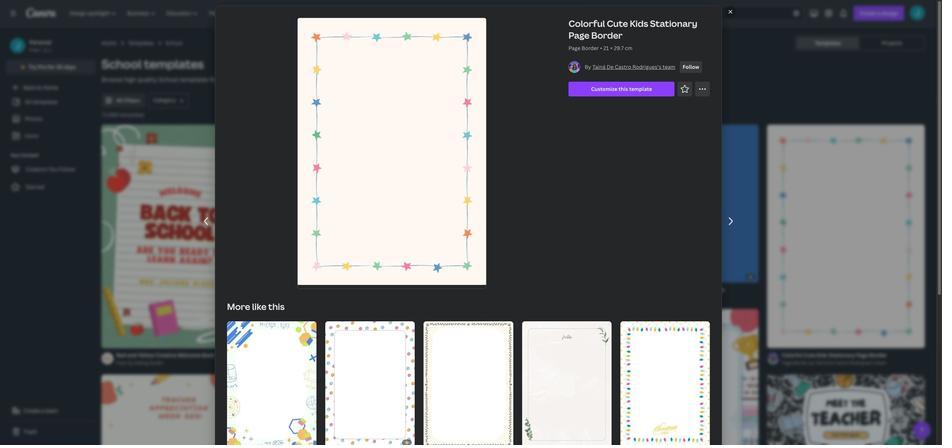Task type: describe. For each thing, give the bounding box(es) containing it.
yellow orange apples illustration flat graphic teacher appreciation education flyer image
[[102, 375, 259, 445]]

back to school flyer in green red and white doodle style image
[[435, 241, 592, 445]]

yellow and red illustrative back to school meet the teacher education presentation image
[[768, 375, 925, 445]]

yellow and turquoise simple illustrated a4 document christmas page border image
[[621, 322, 710, 445]]

1 horizontal spatial colorful cute kids stationary page border image
[[768, 125, 925, 348]]

beige simple floral page border image
[[424, 322, 513, 445]]

0 horizontal spatial colorful cute kids stationary page border image
[[298, 18, 486, 285]]

colorful minimalist circle a4 page border image
[[325, 322, 415, 445]]

colorful school illustration blank page border a4 document image
[[601, 309, 759, 445]]

beige elegant watercolor background notes a4 document image
[[522, 322, 612, 445]]



Task type: locate. For each thing, give the bounding box(es) containing it.
Projects button
[[861, 37, 924, 49]]

colorful cute kids stationary page border image
[[298, 18, 486, 285], [768, 125, 925, 348]]

Templates button
[[797, 37, 860, 49]]

black and white colorful cute retro stickers back to school page border image
[[268, 125, 426, 348]]

red and yellow creative welcome back to school flyer image
[[102, 125, 259, 348]]

blue yellow geometric abstract math page border image
[[227, 322, 317, 445]]

None search field
[[583, 6, 804, 21]]

white minimalist school instagram profile picture image
[[268, 375, 426, 445]]

top level navigation element
[[65, 6, 296, 21]]



Task type: vqa. For each thing, say whether or not it's contained in the screenshot.
the Blue Yellow Geometric Abstract Math Page Border image
yes



